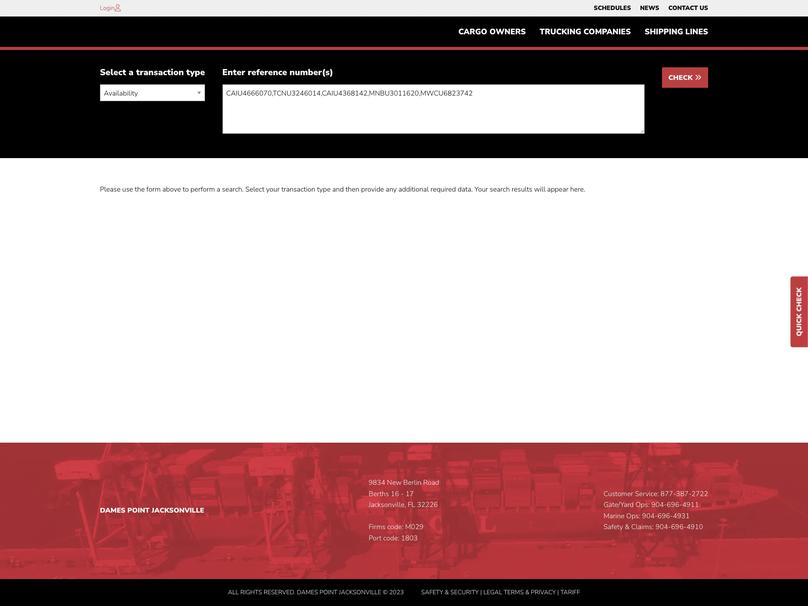 Task type: vqa. For each thing, say whether or not it's contained in the screenshot.
9834 New Berlin Road Berths 16 - 17
no



Task type: describe. For each thing, give the bounding box(es) containing it.
reference
[[248, 67, 287, 78]]

1 vertical spatial point
[[320, 588, 338, 597]]

schedules link
[[594, 2, 631, 14]]

please
[[100, 185, 121, 194]]

9834
[[369, 478, 385, 488]]

all rights reserved. dames point jacksonville © 2023
[[228, 588, 404, 597]]

all
[[228, 588, 239, 597]]

user image
[[115, 4, 121, 11]]

1 horizontal spatial check
[[795, 287, 804, 312]]

0 vertical spatial dames
[[100, 506, 125, 515]]

search
[[490, 185, 510, 194]]

service:
[[635, 489, 659, 499]]

and
[[332, 185, 344, 194]]

cargo owners
[[459, 27, 526, 37]]

berths
[[369, 489, 389, 499]]

login link
[[100, 4, 115, 12]]

0 horizontal spatial type
[[186, 67, 205, 78]]

news link
[[640, 2, 659, 14]]

4910
[[687, 523, 703, 532]]

1 horizontal spatial type
[[317, 185, 331, 194]]

1 vertical spatial transaction
[[281, 185, 315, 194]]

cargo
[[459, 27, 487, 37]]

m029
[[405, 523, 424, 532]]

will
[[534, 185, 546, 194]]

2 vertical spatial 696-
[[671, 523, 687, 532]]

legal
[[484, 588, 502, 597]]

shipping
[[645, 27, 683, 37]]

marine
[[604, 511, 625, 521]]

0 vertical spatial ops:
[[636, 500, 650, 510]]

4911
[[682, 500, 699, 510]]

firms
[[369, 523, 386, 532]]

0 horizontal spatial select
[[100, 67, 126, 78]]

login
[[100, 4, 115, 12]]

then
[[346, 185, 360, 194]]

9834 new berlin road berths 16 - 17 jacksonville, fl 32226
[[369, 478, 439, 510]]

data.
[[458, 185, 473, 194]]

trucking companies link
[[533, 23, 638, 41]]

select a transaction type
[[100, 67, 205, 78]]

gate/yard
[[604, 500, 634, 510]]

0 vertical spatial 904-
[[652, 500, 667, 510]]

0 horizontal spatial &
[[445, 588, 449, 597]]

safety inside "customer service: 877-387-2722 gate/yard ops: 904-696-4911 marine ops: 904-696-4931 safety & claims: 904-696-4910"
[[604, 523, 623, 532]]

required
[[431, 185, 456, 194]]

trucking companies
[[540, 27, 631, 37]]

2 | from the left
[[558, 588, 559, 597]]

Enter reference number(s) text field
[[222, 84, 645, 134]]

terms
[[504, 588, 524, 597]]

provide
[[361, 185, 384, 194]]

2023
[[389, 588, 404, 597]]

1 horizontal spatial &
[[525, 588, 530, 597]]

above
[[162, 185, 181, 194]]

check inside button
[[669, 73, 695, 83]]

customer service: 877-387-2722 gate/yard ops: 904-696-4911 marine ops: 904-696-4931 safety & claims: 904-696-4910
[[604, 489, 708, 532]]

0 vertical spatial transaction
[[136, 67, 184, 78]]

2722
[[692, 489, 708, 499]]

legal terms & privacy link
[[484, 588, 556, 597]]

32226
[[417, 500, 438, 510]]

rights
[[240, 588, 262, 597]]

additional
[[399, 185, 429, 194]]

schedules
[[594, 4, 631, 12]]

news
[[640, 4, 659, 12]]

contact us link
[[669, 2, 708, 14]]

use
[[122, 185, 133, 194]]

companies
[[584, 27, 631, 37]]

contact us
[[669, 4, 708, 12]]

please use the form above to perform a search. select your transaction type and then provide any additional required data. your search results will appear here.
[[100, 185, 586, 194]]

-
[[401, 489, 404, 499]]

search.
[[222, 185, 244, 194]]

1 vertical spatial jacksonville
[[339, 588, 381, 597]]



Task type: locate. For each thing, give the bounding box(es) containing it.
appear
[[547, 185, 569, 194]]

1 vertical spatial select
[[245, 185, 264, 194]]

safety & security link
[[421, 588, 479, 597]]

1 vertical spatial check
[[795, 287, 804, 312]]

dames
[[100, 506, 125, 515], [297, 588, 318, 597]]

0 horizontal spatial |
[[480, 588, 482, 597]]

select
[[100, 67, 126, 78], [245, 185, 264, 194]]

1 vertical spatial a
[[217, 185, 220, 194]]

to
[[183, 185, 189, 194]]

387-
[[676, 489, 692, 499]]

1 horizontal spatial select
[[245, 185, 264, 194]]

1 vertical spatial 904-
[[642, 511, 658, 521]]

0 vertical spatial 696-
[[667, 500, 682, 510]]

form
[[147, 185, 161, 194]]

tariff link
[[561, 588, 580, 597]]

1 vertical spatial menu bar
[[452, 23, 715, 41]]

lines
[[686, 27, 708, 37]]

angle double right image
[[695, 74, 702, 81]]

tariff
[[561, 588, 580, 597]]

| left tariff link
[[558, 588, 559, 597]]

reserved.
[[264, 588, 296, 597]]

enter
[[222, 67, 245, 78]]

contact
[[669, 4, 698, 12]]

0 vertical spatial a
[[129, 67, 134, 78]]

1 vertical spatial ops:
[[626, 511, 641, 521]]

safety down marine
[[604, 523, 623, 532]]

0 horizontal spatial point
[[127, 506, 150, 515]]

new
[[387, 478, 402, 488]]

menu bar containing cargo owners
[[452, 23, 715, 41]]

1 horizontal spatial dames
[[297, 588, 318, 597]]

menu bar containing schedules
[[589, 2, 713, 14]]

berlin
[[403, 478, 422, 488]]

safety & security | legal terms & privacy | tariff
[[421, 588, 580, 597]]

any
[[386, 185, 397, 194]]

security
[[451, 588, 479, 597]]

0 vertical spatial jacksonville
[[152, 506, 204, 515]]

1 horizontal spatial point
[[320, 588, 338, 597]]

footer containing 9834 new berlin road
[[0, 443, 808, 606]]

jacksonville,
[[369, 500, 406, 510]]

code: right port
[[383, 534, 399, 543]]

2 horizontal spatial &
[[625, 523, 630, 532]]

type left and in the left top of the page
[[317, 185, 331, 194]]

0 vertical spatial type
[[186, 67, 205, 78]]

shipping lines link
[[638, 23, 715, 41]]

16
[[391, 489, 399, 499]]

1 horizontal spatial jacksonville
[[339, 588, 381, 597]]

0 horizontal spatial jacksonville
[[152, 506, 204, 515]]

shipping lines
[[645, 27, 708, 37]]

1 vertical spatial code:
[[383, 534, 399, 543]]

the
[[135, 185, 145, 194]]

0 vertical spatial code:
[[387, 523, 404, 532]]

number(s)
[[290, 67, 333, 78]]

enter reference number(s)
[[222, 67, 333, 78]]

1 horizontal spatial a
[[217, 185, 220, 194]]

1 horizontal spatial |
[[558, 588, 559, 597]]

ops: down service:
[[636, 500, 650, 510]]

your
[[475, 185, 488, 194]]

0 vertical spatial point
[[127, 506, 150, 515]]

0 horizontal spatial safety
[[421, 588, 443, 597]]

quick check link
[[791, 276, 808, 347]]

ops: up claims: in the bottom right of the page
[[626, 511, 641, 521]]

0 horizontal spatial transaction
[[136, 67, 184, 78]]

1 vertical spatial safety
[[421, 588, 443, 597]]

904-
[[652, 500, 667, 510], [642, 511, 658, 521], [656, 523, 671, 532]]

here.
[[570, 185, 586, 194]]

0 vertical spatial select
[[100, 67, 126, 78]]

road
[[423, 478, 439, 488]]

claims:
[[631, 523, 654, 532]]

results
[[512, 185, 533, 194]]

check button
[[662, 68, 708, 88]]

1 | from the left
[[480, 588, 482, 597]]

0 horizontal spatial check
[[669, 73, 695, 83]]

code:
[[387, 523, 404, 532], [383, 534, 399, 543]]

menu bar up shipping
[[589, 2, 713, 14]]

& left security
[[445, 588, 449, 597]]

safety
[[604, 523, 623, 532], [421, 588, 443, 597]]

4931
[[673, 511, 690, 521]]

port
[[369, 534, 382, 543]]

& left claims: in the bottom right of the page
[[625, 523, 630, 532]]

cargo owners link
[[452, 23, 533, 41]]

2 vertical spatial 904-
[[656, 523, 671, 532]]

©
[[383, 588, 388, 597]]

904- right claims: in the bottom right of the page
[[656, 523, 671, 532]]

perform
[[191, 185, 215, 194]]

type
[[186, 67, 205, 78], [317, 185, 331, 194]]

code: up the 1803
[[387, 523, 404, 532]]

owners
[[490, 27, 526, 37]]

& inside "customer service: 877-387-2722 gate/yard ops: 904-696-4911 marine ops: 904-696-4931 safety & claims: 904-696-4910"
[[625, 523, 630, 532]]

menu bar down schedules link
[[452, 23, 715, 41]]

| left legal
[[480, 588, 482, 597]]

ops:
[[636, 500, 650, 510], [626, 511, 641, 521]]

877-
[[661, 489, 676, 499]]

type left enter
[[186, 67, 205, 78]]

jacksonville
[[152, 506, 204, 515], [339, 588, 381, 597]]

fl
[[408, 500, 415, 510]]

your
[[266, 185, 280, 194]]

us
[[700, 4, 708, 12]]

&
[[625, 523, 630, 532], [445, 588, 449, 597], [525, 588, 530, 597]]

1 vertical spatial type
[[317, 185, 331, 194]]

696-
[[667, 500, 682, 510], [658, 511, 673, 521], [671, 523, 687, 532]]

904- down 877-
[[652, 500, 667, 510]]

safety left security
[[421, 588, 443, 597]]

firms code:  m029 port code:  1803
[[369, 523, 424, 543]]

menu bar
[[589, 2, 713, 14], [452, 23, 715, 41]]

0 vertical spatial check
[[669, 73, 695, 83]]

check
[[669, 73, 695, 83], [795, 287, 804, 312]]

trucking
[[540, 27, 582, 37]]

1 vertical spatial 696-
[[658, 511, 673, 521]]

0 horizontal spatial dames
[[100, 506, 125, 515]]

1 horizontal spatial safety
[[604, 523, 623, 532]]

0 vertical spatial safety
[[604, 523, 623, 532]]

dames point jacksonville
[[100, 506, 204, 515]]

& right "terms"
[[525, 588, 530, 597]]

privacy
[[531, 588, 556, 597]]

1 horizontal spatial transaction
[[281, 185, 315, 194]]

0 horizontal spatial a
[[129, 67, 134, 78]]

1803
[[401, 534, 418, 543]]

customer
[[604, 489, 633, 499]]

footer
[[0, 443, 808, 606]]

quick
[[795, 314, 804, 336]]

904- up claims: in the bottom right of the page
[[642, 511, 658, 521]]

quick check
[[795, 287, 804, 336]]

0 vertical spatial menu bar
[[589, 2, 713, 14]]

|
[[480, 588, 482, 597], [558, 588, 559, 597]]

1 vertical spatial dames
[[297, 588, 318, 597]]

17
[[406, 489, 414, 499]]



